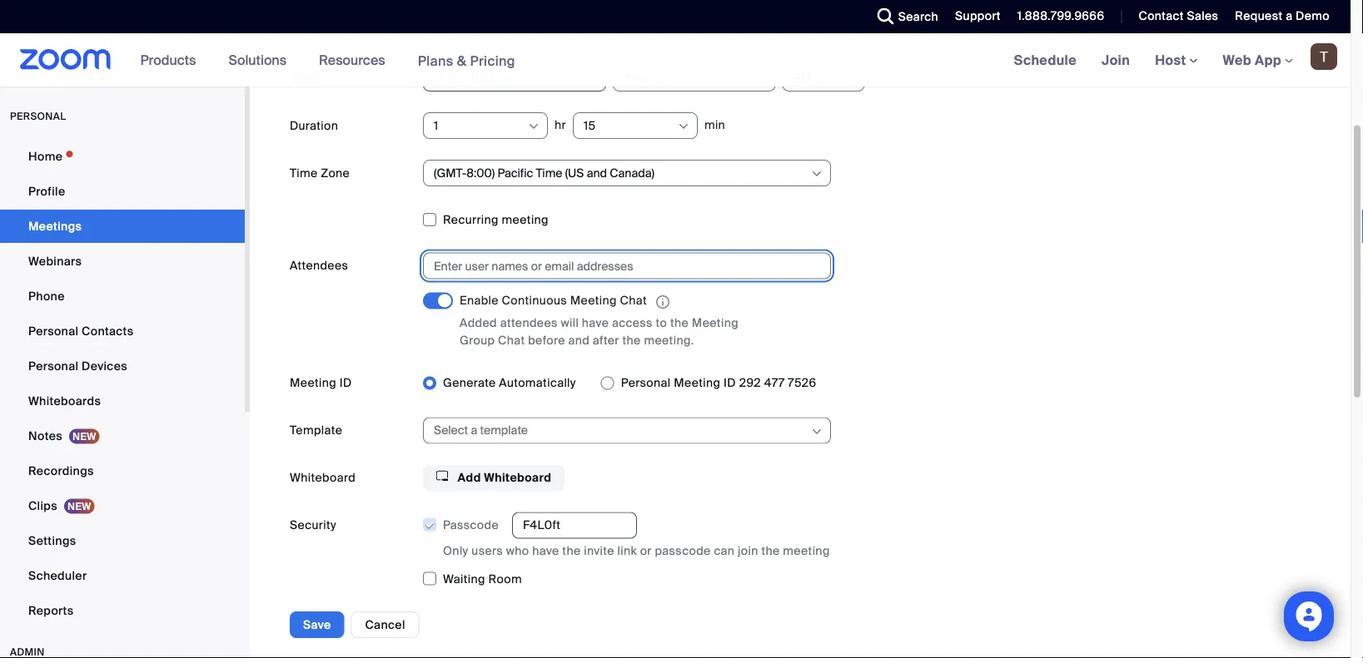 Task type: locate. For each thing, give the bounding box(es) containing it.
add right add icon
[[442, 24, 465, 39]]

host button
[[1156, 51, 1198, 69]]

1 whiteboard from the left
[[290, 471, 356, 486]]

meeting
[[502, 212, 549, 228], [783, 544, 830, 559]]

chat up access
[[620, 293, 647, 309]]

meeting right recurring
[[502, 212, 549, 228]]

1 horizontal spatial id
[[724, 376, 736, 391]]

None text field
[[512, 513, 637, 540]]

join
[[1102, 51, 1131, 69]]

0 horizontal spatial chat
[[498, 333, 525, 348]]

add whiteboard button
[[423, 465, 565, 492]]

hr
[[555, 117, 566, 133]]

meeting
[[570, 293, 617, 309], [692, 315, 739, 331], [290, 376, 337, 391], [674, 376, 721, 391]]

0 horizontal spatial id
[[340, 376, 352, 391]]

2 whiteboard from the left
[[484, 471, 552, 486]]

whiteboard up passcode
[[484, 471, 552, 486]]

banner
[[0, 33, 1351, 88]]

join link
[[1090, 33, 1143, 87]]

web
[[1223, 51, 1252, 69]]

chat down attendees
[[498, 333, 525, 348]]

show options image
[[677, 120, 691, 133], [811, 167, 824, 181], [811, 425, 824, 439]]

solutions button
[[229, 33, 294, 87]]

plans & pricing link
[[418, 52, 516, 69], [418, 52, 516, 69]]

personal
[[10, 110, 66, 123]]

meeting.
[[644, 333, 694, 348]]

products button
[[140, 33, 204, 87]]

whiteboard down "template"
[[290, 471, 356, 486]]

0 horizontal spatial whiteboard
[[290, 471, 356, 486]]

personal devices link
[[0, 350, 245, 383]]

2 vertical spatial personal
[[621, 376, 671, 391]]

and
[[569, 333, 590, 348]]

personal down phone
[[28, 324, 79, 339]]

personal down meeting. on the bottom of the page
[[621, 376, 671, 391]]

zone
[[321, 165, 350, 181]]

meeting up meeting. on the bottom of the page
[[692, 315, 739, 331]]

phone
[[28, 289, 65, 304]]

15 button
[[584, 113, 676, 138]]

scheduler
[[28, 569, 87, 584]]

enable
[[460, 293, 499, 309]]

only
[[443, 544, 469, 559]]

attendees
[[500, 315, 558, 331]]

personal
[[28, 324, 79, 339], [28, 359, 79, 374], [621, 376, 671, 391]]

support link
[[943, 0, 1005, 33], [956, 8, 1001, 24]]

have inside security group
[[533, 544, 559, 559]]

0 vertical spatial show options image
[[677, 120, 691, 133]]

2 vertical spatial show options image
[[811, 425, 824, 439]]

1 vertical spatial have
[[533, 544, 559, 559]]

0 vertical spatial have
[[582, 315, 609, 331]]

select meeting template text field
[[434, 419, 810, 444]]

1 vertical spatial personal
[[28, 359, 79, 374]]

1 vertical spatial show options image
[[811, 167, 824, 181]]

personal devices
[[28, 359, 127, 374]]

chat inside application
[[620, 293, 647, 309]]

personal for personal devices
[[28, 359, 79, 374]]

search button
[[865, 0, 943, 33]]

or
[[640, 544, 652, 559]]

1 horizontal spatial meeting
[[783, 544, 830, 559]]

id left 292 at right bottom
[[724, 376, 736, 391]]

1 horizontal spatial whiteboard
[[484, 471, 552, 486]]

0 vertical spatial add
[[442, 24, 465, 39]]

home link
[[0, 140, 245, 173]]

1 horizontal spatial have
[[582, 315, 609, 331]]

1 vertical spatial add
[[458, 471, 481, 486]]

15
[[584, 118, 596, 133]]

request
[[1236, 8, 1283, 24]]

add inside button
[[458, 471, 481, 486]]

the right join
[[762, 544, 780, 559]]

automatically
[[499, 376, 576, 391]]

1 vertical spatial chat
[[498, 333, 525, 348]]

add image
[[423, 26, 435, 37]]

1.888.799.9666
[[1018, 8, 1105, 24]]

added attendees will have access to the meeting group chat before and after the meeting.
[[460, 315, 739, 348]]

personal inside "link"
[[28, 359, 79, 374]]

have inside added attendees will have access to the meeting group chat before and after the meeting.
[[582, 315, 609, 331]]

0 vertical spatial chat
[[620, 293, 647, 309]]

invite
[[584, 544, 615, 559]]

7526
[[788, 376, 817, 391]]

meeting inside added attendees will have access to the meeting group chat before and after the meeting.
[[692, 315, 739, 331]]

2 id from the left
[[724, 376, 736, 391]]

waiting room
[[443, 572, 522, 588]]

show options image
[[527, 120, 541, 133]]

meeting inside option group
[[674, 376, 721, 391]]

passcode
[[443, 518, 499, 533]]

plans
[[418, 52, 454, 69]]

show options image for template
[[811, 425, 824, 439]]

add
[[442, 24, 465, 39], [458, 471, 481, 486]]

have right who on the left bottom of page
[[533, 544, 559, 559]]

1 button
[[434, 113, 527, 138]]

before
[[528, 333, 565, 348]]

id up "template"
[[340, 376, 352, 391]]

only users who have the invite link or passcode can join the meeting
[[443, 544, 830, 559]]

demo
[[1296, 8, 1330, 24]]

1 horizontal spatial chat
[[620, 293, 647, 309]]

292
[[740, 376, 761, 391]]

enable continuous meeting chat application
[[460, 293, 776, 311]]

recordings link
[[0, 455, 245, 488]]

1 vertical spatial meeting
[[783, 544, 830, 559]]

solutions
[[229, 51, 287, 69]]

have up after
[[582, 315, 609, 331]]

learn more about enable continuous meeting chat image
[[651, 295, 675, 310]]

notes
[[28, 429, 62, 444]]

meeting up added attendees will have access to the meeting group chat before and after the meeting.
[[570, 293, 617, 309]]

security
[[290, 518, 336, 534]]

0 vertical spatial personal
[[28, 324, 79, 339]]

time zone
[[290, 165, 350, 181]]

contacts
[[82, 324, 134, 339]]

0 horizontal spatial have
[[533, 544, 559, 559]]

have
[[582, 315, 609, 331], [533, 544, 559, 559]]

webinars link
[[0, 245, 245, 278]]

meeting right join
[[783, 544, 830, 559]]

whiteboard inside button
[[484, 471, 552, 486]]

add up passcode
[[458, 471, 481, 486]]

to
[[656, 315, 667, 331]]

cancel button
[[351, 612, 420, 639]]

time
[[290, 165, 318, 181]]

add inside button
[[442, 24, 465, 39]]

meeting down meeting. on the bottom of the page
[[674, 376, 721, 391]]

personal up whiteboards
[[28, 359, 79, 374]]

continuous
[[502, 293, 567, 309]]

0 horizontal spatial meeting
[[502, 212, 549, 228]]

meeting id option group
[[423, 370, 1311, 397]]

personal inside meeting id option group
[[621, 376, 671, 391]]

template
[[290, 423, 343, 439]]



Task type: describe. For each thing, give the bounding box(es) containing it.
meetings link
[[0, 210, 245, 243]]

the down access
[[623, 333, 641, 348]]

passcode
[[655, 544, 711, 559]]

join
[[738, 544, 759, 559]]

generate
[[443, 376, 496, 391]]

personal menu menu
[[0, 140, 245, 630]]

duration
[[290, 118, 338, 133]]

webinars
[[28, 254, 82, 269]]

banner containing products
[[0, 33, 1351, 88]]

Persistent Chat, enter email address,Enter user names or email addresses text field
[[434, 254, 806, 279]]

chat inside added attendees will have access to the meeting group chat before and after the meeting.
[[498, 333, 525, 348]]

personal meeting id 292 477 7526
[[621, 376, 817, 391]]

save
[[303, 618, 331, 633]]

search
[[899, 9, 939, 24]]

enable continuous meeting chat
[[460, 293, 647, 309]]

attendees
[[290, 258, 349, 274]]

link
[[618, 544, 637, 559]]

profile picture image
[[1311, 43, 1338, 70]]

personal for personal contacts
[[28, 324, 79, 339]]

add for add description
[[442, 24, 465, 39]]

app
[[1256, 51, 1282, 69]]

1.888.799.9666 button up schedule link
[[1018, 8, 1105, 24]]

clips
[[28, 499, 57, 514]]

the right the to
[[671, 315, 689, 331]]

products
[[140, 51, 196, 69]]

added
[[460, 315, 497, 331]]

zoom logo image
[[20, 49, 111, 70]]

home
[[28, 149, 63, 164]]

have for access
[[582, 315, 609, 331]]

pricing
[[470, 52, 516, 69]]

whiteboards
[[28, 394, 101, 409]]

select time zone text field
[[434, 161, 810, 186]]

notes link
[[0, 420, 245, 453]]

devices
[[82, 359, 127, 374]]

schedule link
[[1002, 33, 1090, 87]]

a
[[1286, 8, 1293, 24]]

profile link
[[0, 175, 245, 208]]

reports
[[28, 604, 74, 619]]

settings
[[28, 534, 76, 549]]

will
[[561, 315, 579, 331]]

show options image for time zone
[[811, 167, 824, 181]]

meeting inside security group
[[783, 544, 830, 559]]

resources button
[[319, 33, 393, 87]]

recurring
[[443, 212, 499, 228]]

meeting inside application
[[570, 293, 617, 309]]

description
[[468, 24, 534, 39]]

settings link
[[0, 525, 245, 558]]

477
[[765, 376, 785, 391]]

web app button
[[1223, 51, 1294, 69]]

clips link
[[0, 490, 245, 523]]

recordings
[[28, 464, 94, 479]]

can
[[714, 544, 735, 559]]

meeting up "template"
[[290, 376, 337, 391]]

meeting id
[[290, 376, 352, 391]]

phone link
[[0, 280, 245, 313]]

cancel
[[365, 618, 406, 633]]

whiteboards link
[[0, 385, 245, 418]]

after
[[593, 333, 620, 348]]

meetings navigation
[[1002, 33, 1351, 88]]

add for add whiteboard
[[458, 471, 481, 486]]

security group
[[422, 513, 1311, 613]]

personal for personal meeting id 292 477 7526
[[621, 376, 671, 391]]

who
[[506, 544, 529, 559]]

1
[[434, 118, 439, 133]]

access
[[612, 315, 653, 331]]

add description
[[442, 24, 534, 39]]

web app
[[1223, 51, 1282, 69]]

scheduler link
[[0, 560, 245, 593]]

support
[[956, 8, 1001, 24]]

recurring meeting
[[443, 212, 549, 228]]

id inside option group
[[724, 376, 736, 391]]

add whiteboard
[[455, 471, 552, 486]]

profile
[[28, 184, 65, 199]]

personal contacts
[[28, 324, 134, 339]]

1 id from the left
[[340, 376, 352, 391]]

generate automatically
[[443, 376, 576, 391]]

contact
[[1139, 8, 1184, 24]]

users
[[472, 544, 503, 559]]

the left invite
[[563, 544, 581, 559]]

0 vertical spatial meeting
[[502, 212, 549, 228]]

group
[[460, 333, 495, 348]]

host
[[1156, 51, 1190, 69]]

sales
[[1188, 8, 1219, 24]]

personal contacts link
[[0, 315, 245, 348]]

1.888.799.9666 button up 'schedule'
[[1005, 0, 1109, 33]]

reports link
[[0, 595, 245, 628]]

none text field inside security group
[[512, 513, 637, 540]]

save button
[[290, 612, 345, 639]]

contact sales
[[1139, 8, 1219, 24]]

request a demo
[[1236, 8, 1330, 24]]

meetings
[[28, 219, 82, 234]]

resources
[[319, 51, 385, 69]]

have for the
[[533, 544, 559, 559]]

product information navigation
[[128, 33, 528, 88]]

plans & pricing
[[418, 52, 516, 69]]

&
[[457, 52, 467, 69]]

waiting
[[443, 572, 486, 588]]



Task type: vqa. For each thing, say whether or not it's contained in the screenshot.
"before"
yes



